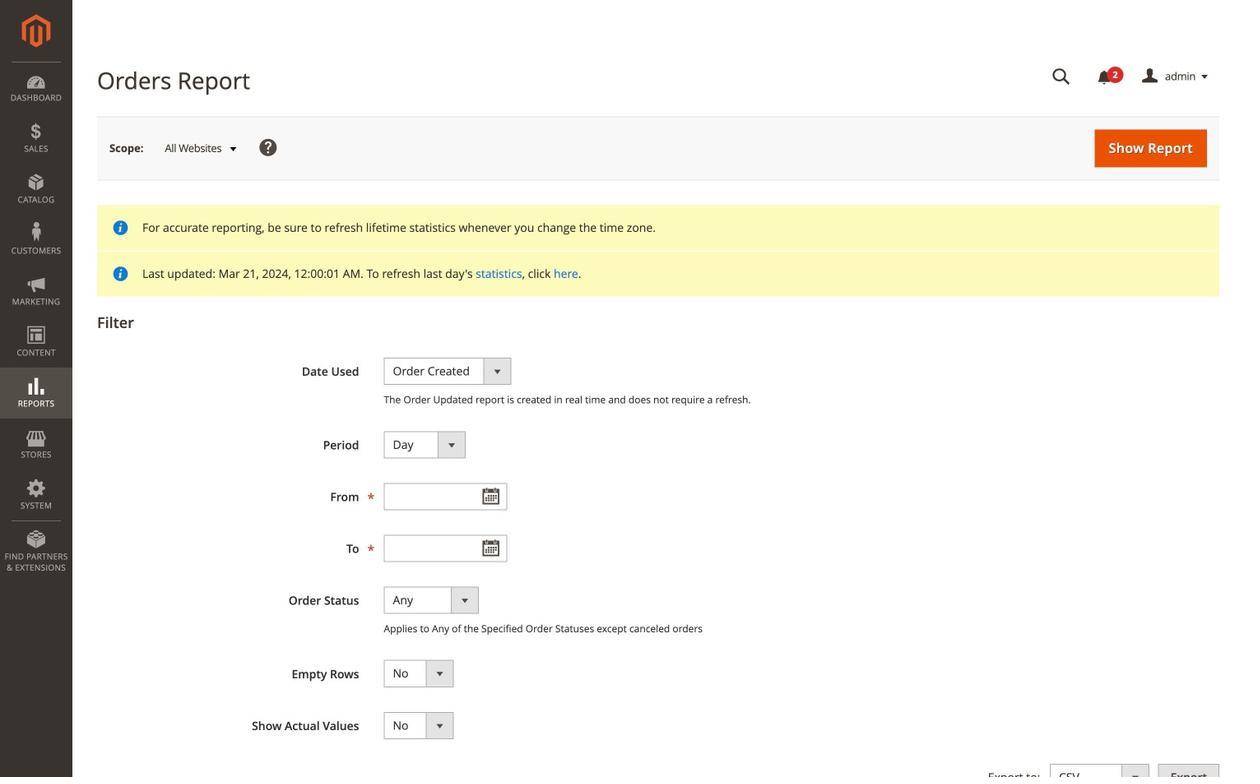 Task type: vqa. For each thing, say whether or not it's contained in the screenshot.
the Magento Admin Panel image
yes



Task type: locate. For each thing, give the bounding box(es) containing it.
menu bar
[[0, 62, 72, 582]]

None text field
[[1041, 63, 1082, 91], [384, 483, 507, 510], [384, 535, 507, 562], [1041, 63, 1082, 91], [384, 483, 507, 510], [384, 535, 507, 562]]



Task type: describe. For each thing, give the bounding box(es) containing it.
magento admin panel image
[[22, 14, 51, 48]]



